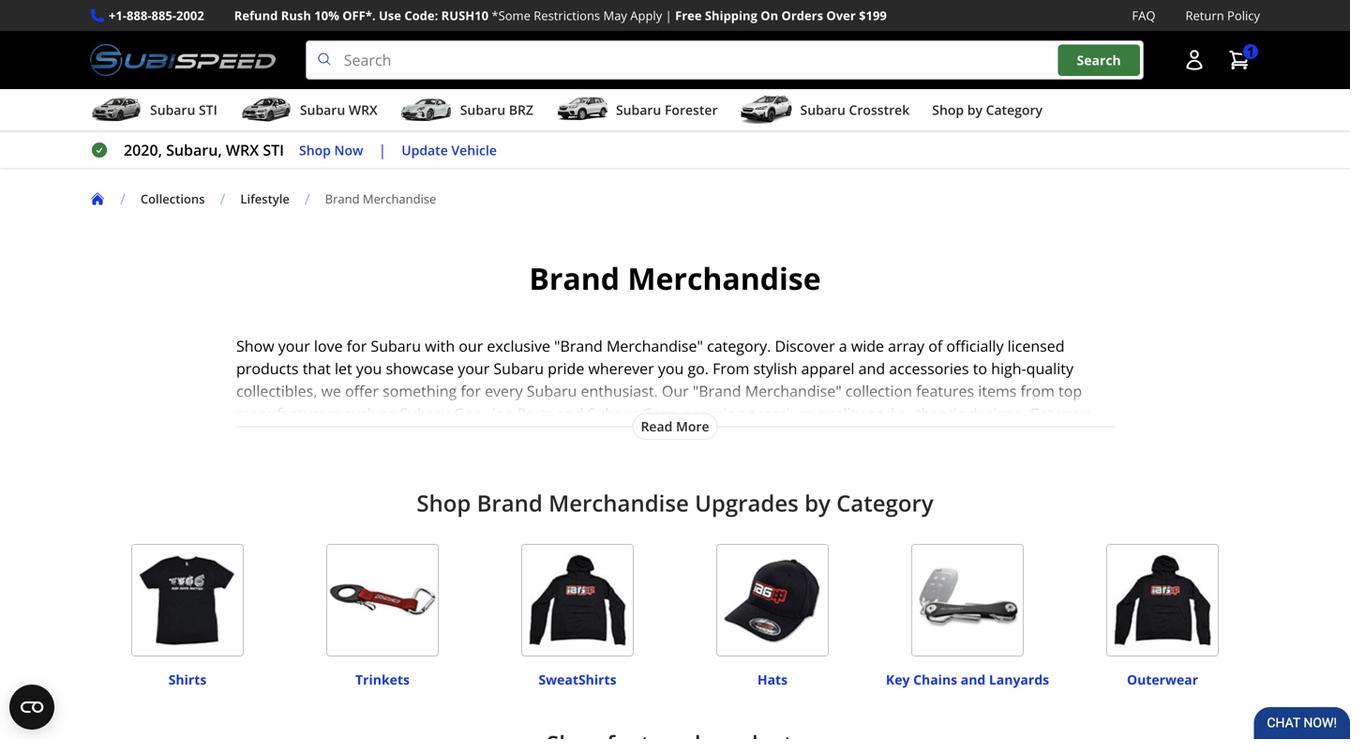 Task type: locate. For each thing, give the bounding box(es) containing it.
return policy
[[1186, 7, 1261, 24]]

1 horizontal spatial wrx
[[349, 101, 378, 119]]

1 horizontal spatial by
[[968, 101, 983, 119]]

0 horizontal spatial sti
[[199, 101, 218, 119]]

1 horizontal spatial you
[[658, 358, 684, 379]]

1 vertical spatial shop
[[299, 141, 331, 159]]

1 vertical spatial by
[[805, 488, 831, 518]]

from
[[1021, 381, 1055, 401]]

and down genuine
[[467, 426, 494, 446]]

and down wide
[[859, 358, 886, 379]]

update
[[402, 141, 448, 159]]

let
[[335, 358, 352, 379], [498, 426, 515, 446]]

0 horizontal spatial /
[[120, 189, 126, 209]]

unique
[[348, 426, 397, 446]]

1 horizontal spatial for
[[461, 381, 481, 401]]

a subaru forester thumbnail image image
[[556, 96, 609, 124]]

offer
[[345, 381, 379, 401]]

0 vertical spatial quality
[[1027, 358, 1074, 379]]

0 horizontal spatial "brand
[[555, 336, 603, 356]]

1 vertical spatial merchandise"
[[746, 381, 842, 401]]

1 horizontal spatial /
[[220, 189, 226, 209]]

features
[[917, 381, 975, 401]]

products
[[236, 358, 299, 379], [401, 426, 463, 446]]

0 horizontal spatial brand merchandise
[[325, 191, 437, 207]]

go.
[[688, 358, 709, 379]]

such
[[344, 404, 377, 424]]

sti down a subaru wrx thumbnail image
[[263, 140, 284, 160]]

0 horizontal spatial you
[[356, 358, 382, 379]]

forester
[[665, 101, 718, 119]]

manufacturers
[[236, 404, 340, 424]]

brand merchandise down now
[[325, 191, 437, 207]]

a subaru crosstrek thumbnail image image
[[741, 96, 793, 124]]

0 vertical spatial wrx
[[349, 101, 378, 119]]

subaru left passion
[[555, 426, 605, 446]]

| left free
[[666, 7, 672, 24]]

use
[[379, 7, 401, 24]]

wrx down a subaru wrx thumbnail image
[[226, 140, 259, 160]]

category
[[986, 101, 1043, 119], [837, 488, 934, 518]]

sweatshirts image image
[[522, 544, 634, 657]]

premium
[[749, 404, 813, 424]]

0 vertical spatial merchandise"
[[607, 336, 703, 356]]

these
[[306, 426, 344, 446]]

shirts link
[[169, 662, 207, 689]]

subispeed logo image
[[90, 40, 276, 80]]

subaru sti
[[150, 101, 218, 119]]

faq
[[1133, 7, 1156, 24]]

1 horizontal spatial shop
[[417, 488, 471, 518]]

/ right home icon
[[120, 189, 126, 209]]

1 vertical spatial category
[[837, 488, 934, 518]]

0 vertical spatial "brand
[[555, 336, 603, 356]]

key chains and lanyards link
[[886, 662, 1050, 689]]

shop inside dropdown button
[[933, 101, 964, 119]]

let up we
[[335, 358, 352, 379]]

1 / from the left
[[120, 189, 126, 209]]

genuine
[[454, 404, 513, 424]]

products up collectibles,
[[236, 358, 299, 379]]

/ for lifestyle
[[220, 189, 226, 209]]

and right parts
[[557, 404, 584, 424]]

apply
[[631, 7, 663, 24]]

shop for shop brand merchandise upgrades by category
[[417, 488, 471, 518]]

wrx
[[349, 101, 378, 119], [226, 140, 259, 160]]

rush
[[281, 7, 311, 24]]

your down our
[[458, 358, 490, 379]]

accessories
[[890, 358, 970, 379]]

1 vertical spatial "brand
[[693, 381, 742, 401]]

sti up the '2020, subaru, wrx sti'
[[199, 101, 218, 119]]

+1-888-885-2002
[[109, 7, 204, 24]]

a subaru sti thumbnail image image
[[90, 96, 143, 124]]

home image
[[90, 191, 105, 207]]

0 horizontal spatial merchandise"
[[607, 336, 703, 356]]

/ left the lifestyle at the left of the page
[[220, 189, 226, 209]]

0 vertical spatial by
[[968, 101, 983, 119]]

you
[[356, 358, 382, 379], [658, 358, 684, 379]]

1 horizontal spatial merchandise"
[[746, 381, 842, 401]]

1 button
[[1220, 41, 1261, 79]]

category inside the shop by category dropdown button
[[986, 101, 1043, 119]]

1 vertical spatial brand
[[529, 258, 620, 299]]

faq link
[[1133, 6, 1156, 25]]

let down genuine
[[498, 426, 515, 446]]

brand
[[325, 191, 360, 207], [529, 258, 620, 299], [477, 488, 543, 518]]

quality down collection
[[817, 404, 864, 424]]

0 vertical spatial let
[[335, 358, 352, 379]]

read more
[[641, 417, 710, 435]]

1 vertical spatial wrx
[[226, 140, 259, 160]]

quality up the from
[[1027, 358, 1074, 379]]

1 horizontal spatial products
[[401, 426, 463, 446]]

0 vertical spatial for
[[347, 336, 367, 356]]

for
[[347, 336, 367, 356], [461, 381, 481, 401]]

2020,
[[124, 140, 162, 160]]

subaru crosstrek
[[801, 101, 910, 119]]

brand down parts
[[477, 488, 543, 518]]

"brand
[[555, 336, 603, 356], [693, 381, 742, 401]]

1 vertical spatial sti
[[263, 140, 284, 160]]

lifestyle link down shop now link
[[241, 191, 305, 207]]

to
[[973, 358, 988, 379]]

subaru wrx button
[[240, 93, 378, 131]]

you up offer
[[356, 358, 382, 379]]

10%
[[314, 7, 339, 24]]

merchandise" up wherever at the left of page
[[607, 336, 703, 356]]

2 vertical spatial brand
[[477, 488, 543, 518]]

a subaru brz thumbnail image image
[[400, 96, 453, 124]]

merchandise down update
[[363, 191, 437, 207]]

0 vertical spatial products
[[236, 358, 299, 379]]

for up genuine
[[461, 381, 481, 401]]

"brand up the ensuring
[[693, 381, 742, 401]]

"brand up pride
[[555, 336, 603, 356]]

0 vertical spatial category
[[986, 101, 1043, 119]]

brand merchandise up go.
[[529, 258, 821, 299]]

0 horizontal spatial quality
[[817, 404, 864, 424]]

0 horizontal spatial |
[[378, 140, 387, 160]]

for right love
[[347, 336, 367, 356]]

merchandise" up premium
[[746, 381, 842, 401]]

shop for shop by category
[[933, 101, 964, 119]]

wrx up now
[[349, 101, 378, 119]]

shipping
[[705, 7, 758, 24]]

refund
[[234, 7, 278, 24]]

1 horizontal spatial let
[[498, 426, 515, 446]]

shop for shop now
[[299, 141, 331, 159]]

1 horizontal spatial quality
[[1027, 358, 1074, 379]]

that
[[303, 358, 331, 379]]

lanyards
[[990, 671, 1050, 689]]

1 vertical spatial let
[[498, 426, 515, 446]]

subaru left forester
[[616, 101, 662, 119]]

1 horizontal spatial brand merchandise
[[529, 258, 821, 299]]

policy
[[1228, 7, 1261, 24]]

a subaru wrx thumbnail image image
[[240, 96, 293, 124]]

code:
[[405, 7, 438, 24]]

1 vertical spatial for
[[461, 381, 481, 401]]

0 vertical spatial sti
[[199, 101, 218, 119]]

2 you from the left
[[658, 358, 684, 379]]

shop
[[933, 101, 964, 119], [299, 141, 331, 159], [417, 488, 471, 518]]

3 / from the left
[[305, 189, 310, 209]]

brand up exclusive
[[529, 258, 620, 299]]

0 horizontal spatial shop
[[299, 141, 331, 159]]

$199
[[859, 7, 887, 24]]

by
[[968, 101, 983, 119], [805, 488, 831, 518]]

your
[[278, 336, 310, 356], [458, 358, 490, 379], [1058, 404, 1090, 424], [519, 426, 551, 446]]

0 vertical spatial shop
[[933, 101, 964, 119]]

subaru down enthusiast.
[[588, 404, 638, 424]]

gear,
[[642, 404, 680, 424]]

1 horizontal spatial "brand
[[693, 381, 742, 401]]

you up our
[[658, 358, 684, 379]]

2 horizontal spatial shop
[[933, 101, 964, 119]]

subaru left brz
[[460, 101, 506, 119]]

on
[[761, 7, 779, 24]]

subaru inside 'dropdown button'
[[616, 101, 662, 119]]

2 / from the left
[[220, 189, 226, 209]]

2 horizontal spatial /
[[305, 189, 310, 209]]

brand down now
[[325, 191, 360, 207]]

1 horizontal spatial |
[[666, 7, 672, 24]]

0 horizontal spatial products
[[236, 358, 299, 379]]

| right now
[[378, 140, 387, 160]]

over
[[827, 7, 856, 24]]

enthusiast.
[[581, 381, 658, 401]]

2 vertical spatial shop
[[417, 488, 471, 518]]

1 you from the left
[[356, 358, 382, 379]]

subaru wrx
[[300, 101, 378, 119]]

merchandise down passion
[[549, 488, 689, 518]]

search
[[1077, 51, 1122, 69]]

and right chains on the right bottom of the page
[[961, 671, 986, 689]]

1 horizontal spatial category
[[986, 101, 1043, 119]]

hats image image
[[717, 544, 829, 657]]

0 horizontal spatial let
[[335, 358, 352, 379]]

2 vertical spatial merchandise
[[549, 488, 689, 518]]

our
[[662, 381, 689, 401]]

0 horizontal spatial category
[[837, 488, 934, 518]]

outerwear
[[1128, 671, 1199, 689]]

/ right the lifestyle at the left of the page
[[305, 189, 310, 209]]

search button
[[1059, 44, 1141, 76]]

authentic
[[899, 404, 965, 424]]

/
[[120, 189, 126, 209], [220, 189, 226, 209], [305, 189, 310, 209]]

products down something
[[401, 426, 463, 446]]

licensed
[[1008, 336, 1065, 356]]

a
[[839, 336, 848, 356]]

merchandise up category.
[[628, 258, 821, 299]]



Task type: describe. For each thing, give the bounding box(es) containing it.
key
[[886, 671, 910, 689]]

button image
[[1184, 49, 1206, 71]]

0 horizontal spatial by
[[805, 488, 831, 518]]

subaru crosstrek button
[[741, 93, 910, 131]]

exclusive
[[487, 336, 551, 356]]

sweatshirts
[[539, 671, 617, 689]]

more
[[676, 417, 710, 435]]

love
[[314, 336, 343, 356]]

subaru forester
[[616, 101, 718, 119]]

subaru up shop now
[[300, 101, 345, 119]]

apparel
[[802, 358, 855, 379]]

1
[[1248, 43, 1255, 60]]

showcase
[[386, 358, 454, 379]]

lifestyle link down the '2020, subaru, wrx sti'
[[241, 191, 290, 207]]

subaru right a subaru crosstrek thumbnail image
[[801, 101, 846, 119]]

1 vertical spatial quality
[[817, 404, 864, 424]]

collectibles,
[[236, 381, 317, 401]]

ensuring
[[684, 404, 745, 424]]

our
[[459, 336, 483, 356]]

return
[[1186, 7, 1225, 24]]

something
[[383, 381, 457, 401]]

show
[[236, 336, 275, 356]]

pride
[[548, 358, 585, 379]]

on
[[283, 426, 302, 446]]

crosstrek
[[849, 101, 910, 119]]

key chains and lanyards image image
[[912, 544, 1024, 657]]

2020, subaru, wrx sti
[[124, 140, 284, 160]]

subaru down something
[[400, 404, 450, 424]]

category.
[[707, 336, 771, 356]]

designs.
[[969, 404, 1026, 424]]

and down collection
[[868, 404, 895, 424]]

subaru sti button
[[90, 93, 218, 131]]

subaru up showcase
[[371, 336, 421, 356]]

now
[[334, 141, 363, 159]]

refund rush 10% off*. use code: rush10 *some restrictions may apply | free shipping on orders over $199
[[234, 7, 887, 24]]

discover
[[775, 336, 835, 356]]

shine.
[[667, 426, 709, 446]]

subaru inside "dropdown button"
[[460, 101, 506, 119]]

officially
[[947, 336, 1004, 356]]

passion
[[609, 426, 663, 446]]

collection
[[846, 381, 913, 401]]

0 horizontal spatial for
[[347, 336, 367, 356]]

0 vertical spatial |
[[666, 7, 672, 24]]

shirts
[[169, 671, 207, 689]]

stylish
[[754, 358, 798, 379]]

wide
[[852, 336, 885, 356]]

subaru brz button
[[400, 93, 534, 131]]

hands
[[236, 426, 279, 446]]

with
[[425, 336, 455, 356]]

restrictions
[[534, 7, 601, 24]]

chains
[[914, 671, 958, 689]]

trinkets
[[356, 671, 410, 689]]

high-
[[992, 358, 1027, 379]]

1 vertical spatial |
[[378, 140, 387, 160]]

hats link
[[758, 662, 788, 689]]

outerwear image image
[[1107, 544, 1220, 657]]

outerwear link
[[1128, 662, 1199, 689]]

from
[[713, 358, 750, 379]]

2002
[[176, 7, 204, 24]]

key chains and lanyards
[[886, 671, 1050, 689]]

free
[[676, 7, 702, 24]]

shop by category button
[[933, 93, 1043, 131]]

every
[[485, 381, 523, 401]]

update vehicle
[[402, 141, 497, 159]]

1 vertical spatial merchandise
[[628, 258, 821, 299]]

shop brand merchandise upgrades by category
[[417, 488, 934, 518]]

trinkets link
[[356, 662, 410, 689]]

wherever
[[589, 358, 655, 379]]

shirts image image
[[131, 544, 244, 657]]

subaru brz
[[460, 101, 534, 119]]

your up 'that'
[[278, 336, 310, 356]]

vehicle
[[452, 141, 497, 159]]

trinkets image image
[[326, 544, 439, 657]]

sti inside dropdown button
[[199, 101, 218, 119]]

1 vertical spatial products
[[401, 426, 463, 446]]

read
[[641, 417, 673, 435]]

1 horizontal spatial sti
[[263, 140, 284, 160]]

hats
[[758, 671, 788, 689]]

subaru down exclusive
[[494, 358, 544, 379]]

0 vertical spatial brand merchandise
[[325, 191, 437, 207]]

brand merchandise link
[[325, 191, 452, 207]]

upgrades
[[695, 488, 799, 518]]

get
[[1030, 404, 1054, 424]]

885-
[[152, 7, 176, 24]]

search input field
[[306, 40, 1145, 80]]

subaru,
[[166, 140, 222, 160]]

orders
[[782, 7, 824, 24]]

update vehicle button
[[402, 140, 497, 161]]

0 horizontal spatial wrx
[[226, 140, 259, 160]]

/ for collections
[[120, 189, 126, 209]]

wrx inside dropdown button
[[349, 101, 378, 119]]

subaru forester button
[[556, 93, 718, 131]]

+1-
[[109, 7, 127, 24]]

collections
[[141, 191, 205, 207]]

subaru up subaru, at the left of the page
[[150, 101, 195, 119]]

shop now
[[299, 141, 363, 159]]

by inside dropdown button
[[968, 101, 983, 119]]

rush10
[[442, 7, 489, 24]]

0 vertical spatial brand
[[325, 191, 360, 207]]

0 vertical spatial merchandise
[[363, 191, 437, 207]]

subaru down pride
[[527, 381, 577, 401]]

1 vertical spatial brand merchandise
[[529, 258, 821, 299]]

your down top at the right of the page
[[1058, 404, 1090, 424]]

lifestyle
[[241, 191, 290, 207]]

+1-888-885-2002 link
[[109, 6, 204, 25]]

your down parts
[[519, 426, 551, 446]]

may
[[604, 7, 628, 24]]

open widget image
[[9, 685, 54, 730]]

parts
[[517, 404, 553, 424]]

we
[[321, 381, 341, 401]]

items
[[979, 381, 1017, 401]]



Task type: vqa. For each thing, say whether or not it's contained in the screenshot.
Outerwear link
yes



